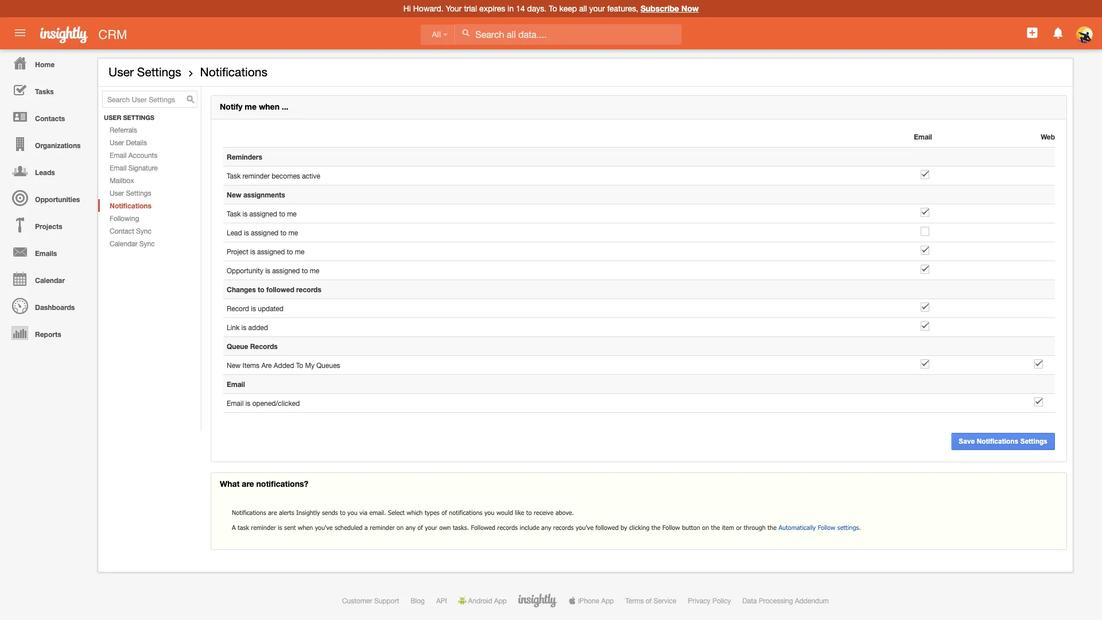 Task type: locate. For each thing, give the bounding box(es) containing it.
...
[[282, 102, 289, 111]]

assigned up the project is assigned to me on the top left of the page
[[251, 229, 279, 237]]

followed left by
[[596, 524, 619, 532]]

notifications link up notify
[[200, 65, 268, 79]]

2 vertical spatial settings
[[1021, 438, 1048, 446]]

sync up calendar sync link
[[136, 227, 152, 235]]

app
[[495, 597, 507, 605], [602, 597, 614, 605]]

you left would
[[485, 509, 495, 517]]

1 horizontal spatial of
[[442, 509, 447, 517]]

0 horizontal spatial on
[[397, 524, 404, 532]]

queue
[[227, 342, 248, 350]]

terms of service
[[626, 597, 677, 605]]

1 vertical spatial calendar
[[35, 276, 65, 284]]

1 horizontal spatial follow
[[818, 524, 836, 532]]

is for task
[[243, 210, 248, 218]]

are
[[262, 361, 272, 369]]

0 vertical spatial followed
[[266, 286, 295, 294]]

1 horizontal spatial followed
[[596, 524, 619, 532]]

calendar down contact
[[110, 240, 138, 248]]

is for email
[[246, 399, 251, 407]]

Search User Settings text field
[[102, 91, 198, 108]]

0 vertical spatial calendar
[[110, 240, 138, 248]]

web
[[1042, 133, 1056, 141]]

notifications
[[449, 509, 483, 517]]

calendar
[[110, 240, 138, 248], [35, 276, 65, 284]]

to left 'my'
[[296, 361, 303, 369]]

are right what
[[242, 479, 254, 489]]

the right through
[[768, 524, 777, 532]]

alerts
[[279, 509, 294, 517]]

records down would
[[498, 524, 518, 532]]

2 horizontal spatial the
[[768, 524, 777, 532]]

email accounts link
[[98, 149, 201, 161]]

1 follow from the left
[[663, 524, 681, 532]]

to
[[279, 210, 285, 218], [281, 229, 287, 237], [287, 248, 293, 256], [302, 267, 308, 275], [258, 286, 265, 294], [340, 509, 346, 517], [527, 509, 532, 517]]

2 horizontal spatial records
[[554, 524, 574, 532]]

followed down "opportunity is assigned to me"
[[266, 286, 295, 294]]

crm
[[98, 27, 127, 42]]

white image
[[462, 29, 470, 37]]

1 app from the left
[[495, 597, 507, 605]]

opportunities link
[[3, 184, 92, 211]]

link
[[227, 323, 240, 332]]

1 vertical spatial settings
[[126, 189, 151, 197]]

me up lead is assigned to me
[[287, 210, 297, 218]]

emails link
[[3, 238, 92, 265]]

user settings referrals user details email accounts email signature mailbox user settings notifications following contact sync calendar sync
[[104, 114, 158, 248]]

1 horizontal spatial app
[[602, 597, 614, 605]]

1 vertical spatial when
[[298, 524, 313, 532]]

0 horizontal spatial you've
[[315, 524, 333, 532]]

records
[[296, 286, 322, 294], [498, 524, 518, 532], [554, 524, 574, 532]]

follow left the button on the right bottom
[[663, 524, 681, 532]]

0 horizontal spatial are
[[242, 479, 254, 489]]

0 horizontal spatial when
[[259, 102, 280, 111]]

1 vertical spatial task
[[227, 210, 241, 218]]

navigation
[[0, 49, 92, 346]]

assigned up lead is assigned to me
[[250, 210, 277, 218]]

app right android
[[495, 597, 507, 605]]

0 horizontal spatial your
[[425, 524, 438, 532]]

1 vertical spatial to
[[296, 361, 303, 369]]

task up lead
[[227, 210, 241, 218]]

when down insightly
[[298, 524, 313, 532]]

reminders
[[227, 153, 263, 161]]

via
[[360, 509, 368, 517]]

me up "opportunity is assigned to me"
[[295, 248, 305, 256]]

settings inside button
[[1021, 438, 1048, 446]]

1 horizontal spatial you
[[485, 509, 495, 517]]

task for task is assigned to me
[[227, 210, 241, 218]]

you've left by
[[576, 524, 594, 532]]

sync
[[136, 227, 152, 235], [139, 240, 155, 248]]

to up the project is assigned to me on the top left of the page
[[281, 229, 287, 237]]

1 new from the top
[[227, 191, 242, 199]]

mailbox link
[[98, 174, 201, 187]]

0 horizontal spatial to
[[296, 361, 303, 369]]

is down new assignments
[[243, 210, 248, 218]]

lead is assigned to me
[[227, 229, 298, 237]]

subscribe now link
[[641, 4, 699, 13]]

are left alerts
[[268, 509, 277, 517]]

of right types
[[442, 509, 447, 517]]

1 vertical spatial are
[[268, 509, 277, 517]]

user down mailbox
[[110, 189, 124, 197]]

user settings link up search user settings text box
[[109, 65, 181, 79]]

the left item
[[712, 524, 721, 532]]

0 vertical spatial are
[[242, 479, 254, 489]]

is for lead
[[244, 229, 249, 237]]

a
[[232, 524, 236, 532]]

2 new from the top
[[227, 361, 241, 369]]

is right lead
[[244, 229, 249, 237]]

None checkbox
[[921, 246, 930, 255], [921, 265, 930, 274], [921, 303, 930, 312], [921, 360, 930, 369], [921, 246, 930, 255], [921, 265, 930, 274], [921, 303, 930, 312], [921, 360, 930, 369]]

signature
[[128, 164, 158, 172]]

0 vertical spatial task
[[227, 172, 241, 180]]

user down referrals
[[110, 138, 124, 147]]

new left items
[[227, 361, 241, 369]]

2 task from the top
[[227, 210, 241, 218]]

the right clicking
[[652, 524, 661, 532]]

2 app from the left
[[602, 597, 614, 605]]

0 vertical spatial when
[[259, 102, 280, 111]]

notifications inside button
[[978, 438, 1019, 446]]

0 horizontal spatial any
[[406, 524, 416, 532]]

record is updated
[[227, 305, 284, 313]]

android app link
[[459, 597, 507, 605]]

1 any from the left
[[406, 524, 416, 532]]

opportunity is assigned to me
[[227, 267, 320, 275]]

app right 'iphone'
[[602, 597, 614, 605]]

notifications right the "save"
[[978, 438, 1019, 446]]

new items are added to my queues
[[227, 361, 340, 369]]

on
[[397, 524, 404, 532], [703, 524, 710, 532]]

tasks
[[35, 87, 54, 95]]

email is opened/clicked
[[227, 399, 300, 407]]

keep
[[560, 4, 577, 13]]

organizations link
[[3, 130, 92, 157]]

1 vertical spatial notifications link
[[98, 199, 201, 212]]

me right notify
[[245, 102, 257, 111]]

notifications up following
[[110, 202, 152, 210]]

0 horizontal spatial calendar
[[35, 276, 65, 284]]

1 horizontal spatial are
[[268, 509, 277, 517]]

select
[[388, 509, 405, 517]]

2 you've from the left
[[576, 524, 594, 532]]

me for task is assigned to me
[[287, 210, 297, 218]]

0 vertical spatial new
[[227, 191, 242, 199]]

user settings link down email signature link
[[98, 187, 201, 199]]

of down which
[[418, 524, 423, 532]]

reminder
[[243, 172, 270, 180], [251, 524, 276, 532], [370, 524, 395, 532]]

you've down sends
[[315, 524, 333, 532]]

added
[[274, 361, 294, 369]]

2 horizontal spatial of
[[646, 597, 652, 605]]

api link
[[437, 597, 447, 605]]

to left keep
[[549, 4, 558, 13]]

0 vertical spatial of
[[442, 509, 447, 517]]

expires
[[480, 4, 506, 13]]

task down the reminders
[[227, 172, 241, 180]]

is left opened/clicked
[[246, 399, 251, 407]]

1 horizontal spatial you've
[[576, 524, 594, 532]]

notifications link up contact sync link
[[98, 199, 201, 212]]

is down the project is assigned to me on the top left of the page
[[265, 267, 270, 275]]

following
[[110, 214, 139, 222]]

user settings link
[[109, 65, 181, 79], [98, 187, 201, 199]]

user settings
[[109, 65, 181, 79]]

in
[[508, 4, 514, 13]]

all
[[432, 30, 441, 39]]

me up changes to followed records
[[310, 267, 320, 275]]

1 vertical spatial your
[[425, 524, 438, 532]]

leads
[[35, 168, 55, 176]]

1 horizontal spatial on
[[703, 524, 710, 532]]

2 any from the left
[[542, 524, 552, 532]]

is right project
[[251, 248, 256, 256]]

opportunity
[[227, 267, 264, 275]]

queue records
[[227, 342, 278, 350]]

to
[[549, 4, 558, 13], [296, 361, 303, 369]]

when left ...
[[259, 102, 280, 111]]

new for new items are added to my queues
[[227, 361, 241, 369]]

button
[[683, 524, 701, 532]]

you've
[[315, 524, 333, 532], [576, 524, 594, 532]]

privacy policy
[[689, 597, 732, 605]]

2 on from the left
[[703, 524, 710, 532]]

you left via
[[348, 509, 358, 517]]

0 horizontal spatial records
[[296, 286, 322, 294]]

0 horizontal spatial of
[[418, 524, 423, 532]]

None checkbox
[[921, 170, 930, 179], [921, 208, 930, 217], [921, 227, 930, 236], [921, 322, 930, 331], [1035, 360, 1044, 369], [1035, 398, 1044, 407], [921, 170, 930, 179], [921, 208, 930, 217], [921, 227, 930, 236], [921, 322, 930, 331], [1035, 360, 1044, 369], [1035, 398, 1044, 407]]

1 vertical spatial user
[[110, 138, 124, 147]]

your right all
[[590, 4, 605, 13]]

sync down contact sync link
[[139, 240, 155, 248]]

notifications
[[200, 65, 268, 79], [110, 202, 152, 210], [978, 438, 1019, 446], [232, 509, 266, 517]]

are
[[242, 479, 254, 489], [268, 509, 277, 517]]

lead
[[227, 229, 242, 237]]

calendar up dashboards link on the left of the page
[[35, 276, 65, 284]]

1 horizontal spatial calendar
[[110, 240, 138, 248]]

1 horizontal spatial your
[[590, 4, 605, 13]]

records down above.
[[554, 524, 574, 532]]

is right link
[[242, 323, 247, 332]]

now
[[682, 4, 699, 13]]

0 horizontal spatial app
[[495, 597, 507, 605]]

calendar link
[[3, 265, 92, 292]]

1 horizontal spatial when
[[298, 524, 313, 532]]

insightly
[[296, 509, 320, 517]]

1 vertical spatial user settings link
[[98, 187, 201, 199]]

hi
[[404, 4, 411, 13]]

1 task from the top
[[227, 172, 241, 180]]

on down notifications are alerts insightly sends to you via email. select which types of notifications you would like to receive above.
[[397, 524, 404, 532]]

app for iphone app
[[602, 597, 614, 605]]

of right terms
[[646, 597, 652, 605]]

0 vertical spatial settings
[[137, 65, 181, 79]]

would
[[497, 509, 513, 517]]

assigned up "opportunity is assigned to me"
[[257, 248, 285, 256]]

0 horizontal spatial follow
[[663, 524, 681, 532]]

user down the crm
[[109, 65, 134, 79]]

reminder down email.
[[370, 524, 395, 532]]

added
[[248, 323, 268, 332]]

1 vertical spatial sync
[[139, 240, 155, 248]]

is right record at the left of page
[[251, 305, 256, 313]]

0 horizontal spatial you
[[348, 509, 358, 517]]

3 the from the left
[[768, 524, 777, 532]]

any down which
[[406, 524, 416, 532]]

new left the assignments at the top
[[227, 191, 242, 199]]

1 vertical spatial of
[[418, 524, 423, 532]]

task is assigned to me
[[227, 210, 297, 218]]

0 horizontal spatial the
[[652, 524, 661, 532]]

0 horizontal spatial followed
[[266, 286, 295, 294]]

assigned up changes to followed records
[[272, 267, 300, 275]]

records down "opportunity is assigned to me"
[[296, 286, 322, 294]]

1 horizontal spatial the
[[712, 524, 721, 532]]

1 horizontal spatial any
[[542, 524, 552, 532]]

to right "like"
[[527, 509, 532, 517]]

1 horizontal spatial to
[[549, 4, 558, 13]]

save
[[960, 438, 976, 446]]

of for types
[[442, 509, 447, 517]]

any down receive
[[542, 524, 552, 532]]

any
[[406, 524, 416, 532], [542, 524, 552, 532]]

2 vertical spatial user
[[110, 189, 124, 197]]

follow left settings
[[818, 524, 836, 532]]

me up the project is assigned to me on the top left of the page
[[289, 229, 298, 237]]

on right the button on the right bottom
[[703, 524, 710, 532]]

1 vertical spatial new
[[227, 361, 241, 369]]

calendar inside navigation
[[35, 276, 65, 284]]

reports link
[[3, 319, 92, 346]]

what
[[220, 479, 240, 489]]

scheduled
[[335, 524, 363, 532]]

is
[[243, 210, 248, 218], [244, 229, 249, 237], [251, 248, 256, 256], [265, 267, 270, 275], [251, 305, 256, 313], [242, 323, 247, 332], [246, 399, 251, 407], [278, 524, 282, 532]]

iphone
[[578, 597, 600, 605]]

0 vertical spatial sync
[[136, 227, 152, 235]]

14
[[516, 4, 525, 13]]

your left the own
[[425, 524, 438, 532]]

me for project is assigned to me
[[295, 248, 305, 256]]

assigned
[[250, 210, 277, 218], [251, 229, 279, 237], [257, 248, 285, 256], [272, 267, 300, 275]]

a
[[365, 524, 368, 532]]

settings inside user settings referrals user details email accounts email signature mailbox user settings notifications following contact sync calendar sync
[[126, 189, 151, 197]]

notify me when ...
[[220, 102, 289, 111]]



Task type: describe. For each thing, give the bounding box(es) containing it.
1 you from the left
[[348, 509, 358, 517]]

reminder up new assignments
[[243, 172, 270, 180]]

changes to followed records
[[227, 286, 322, 294]]

2 the from the left
[[712, 524, 721, 532]]

is for link
[[242, 323, 247, 332]]

calendar inside user settings referrals user details email accounts email signature mailbox user settings notifications following contact sync calendar sync
[[110, 240, 138, 248]]

task reminder becomes active
[[227, 172, 321, 180]]

1 you've from the left
[[315, 524, 333, 532]]

user
[[104, 114, 121, 122]]

.
[[860, 524, 862, 532]]

iphone app
[[578, 597, 614, 605]]

new for new assignments
[[227, 191, 242, 199]]

contacts link
[[3, 103, 92, 130]]

1 the from the left
[[652, 524, 661, 532]]

notify
[[220, 102, 243, 111]]

opportunities
[[35, 195, 80, 203]]

email signature link
[[98, 161, 201, 174]]

through
[[744, 524, 766, 532]]

a task reminder is sent when you've scheduled a reminder on any of your own tasks. followed records include any records you've followed by clicking the follow button on the item or through the automatically follow settings .
[[232, 524, 862, 532]]

by
[[621, 524, 628, 532]]

processing
[[759, 597, 794, 605]]

customer support
[[342, 597, 399, 605]]

subscribe
[[641, 4, 680, 13]]

navigation containing home
[[0, 49, 92, 346]]

above.
[[556, 509, 574, 517]]

assigned for project
[[257, 248, 285, 256]]

iphone app link
[[569, 597, 614, 605]]

is left sent at the left bottom
[[278, 524, 282, 532]]

settings
[[123, 114, 155, 122]]

1 horizontal spatial records
[[498, 524, 518, 532]]

contacts
[[35, 114, 65, 122]]

support
[[374, 597, 399, 605]]

referrals link
[[98, 124, 201, 136]]

terms
[[626, 597, 644, 605]]

2 you from the left
[[485, 509, 495, 517]]

save notifications settings button
[[952, 433, 1056, 450]]

sent
[[284, 524, 296, 532]]

project is assigned to me
[[227, 248, 305, 256]]

to up "opportunity is assigned to me"
[[287, 248, 293, 256]]

app for android app
[[495, 597, 507, 605]]

is for record
[[251, 305, 256, 313]]

are for what
[[242, 479, 254, 489]]

followed
[[471, 524, 496, 532]]

what are notifications?
[[220, 479, 309, 489]]

notifications up task
[[232, 509, 266, 517]]

project
[[227, 248, 249, 256]]

android
[[469, 597, 493, 605]]

assigned for lead
[[251, 229, 279, 237]]

active
[[302, 172, 321, 180]]

blog
[[411, 597, 425, 605]]

dashboards link
[[3, 292, 92, 319]]

own
[[440, 524, 451, 532]]

of for any
[[418, 524, 423, 532]]

data processing addendum link
[[743, 597, 830, 605]]

automatically
[[779, 524, 816, 532]]

leads link
[[3, 157, 92, 184]]

clicking
[[630, 524, 650, 532]]

blog link
[[411, 597, 425, 605]]

following link
[[98, 212, 201, 225]]

items
[[243, 361, 260, 369]]

are for notifications
[[268, 509, 277, 517]]

data processing addendum
[[743, 597, 830, 605]]

assigned for task
[[250, 210, 277, 218]]

notifications inside user settings referrals user details email accounts email signature mailbox user settings notifications following contact sync calendar sync
[[110, 202, 152, 210]]

item
[[723, 524, 735, 532]]

me for opportunity is assigned to me
[[310, 267, 320, 275]]

to right sends
[[340, 509, 346, 517]]

mailbox
[[110, 176, 134, 184]]

referrals
[[110, 126, 137, 134]]

receive
[[534, 509, 554, 517]]

dashboards
[[35, 303, 75, 311]]

organizations
[[35, 141, 81, 149]]

include
[[520, 524, 540, 532]]

becomes
[[272, 172, 300, 180]]

features,
[[608, 4, 639, 13]]

0 vertical spatial user settings link
[[109, 65, 181, 79]]

1 on from the left
[[397, 524, 404, 532]]

0 vertical spatial to
[[549, 4, 558, 13]]

notifications?
[[257, 479, 309, 489]]

is for opportunity
[[265, 267, 270, 275]]

reports
[[35, 330, 61, 338]]

api
[[437, 597, 447, 605]]

notifications are alerts insightly sends to you via email. select which types of notifications you would like to receive above.
[[232, 509, 574, 517]]

to down the assignments at the top
[[279, 210, 285, 218]]

data
[[743, 597, 758, 605]]

2 follow from the left
[[818, 524, 836, 532]]

records
[[250, 342, 278, 350]]

my
[[305, 361, 315, 369]]

to right changes
[[258, 286, 265, 294]]

all
[[580, 4, 587, 13]]

which
[[407, 509, 423, 517]]

email.
[[370, 509, 386, 517]]

me for lead is assigned to me
[[289, 229, 298, 237]]

to up changes to followed records
[[302, 267, 308, 275]]

updated
[[258, 305, 284, 313]]

1 vertical spatial followed
[[596, 524, 619, 532]]

reminder right task
[[251, 524, 276, 532]]

0 vertical spatial notifications link
[[200, 65, 268, 79]]

task
[[238, 524, 249, 532]]

calendar sync link
[[98, 237, 201, 250]]

settings
[[838, 524, 860, 532]]

policy
[[713, 597, 732, 605]]

android app
[[469, 597, 507, 605]]

days.
[[528, 4, 547, 13]]

0 vertical spatial your
[[590, 4, 605, 13]]

customer support link
[[342, 597, 399, 605]]

privacy
[[689, 597, 711, 605]]

sends
[[322, 509, 338, 517]]

assigned for opportunity
[[272, 267, 300, 275]]

notifications image
[[1052, 26, 1066, 40]]

Search all data.... text field
[[456, 24, 682, 45]]

2 vertical spatial of
[[646, 597, 652, 605]]

task for task reminder becomes active
[[227, 172, 241, 180]]

is for project
[[251, 248, 256, 256]]

0 vertical spatial user
[[109, 65, 134, 79]]

notifications up notify
[[200, 65, 268, 79]]



Task type: vqa. For each thing, say whether or not it's contained in the screenshot.
Started corresponding to 2. Add your customers
no



